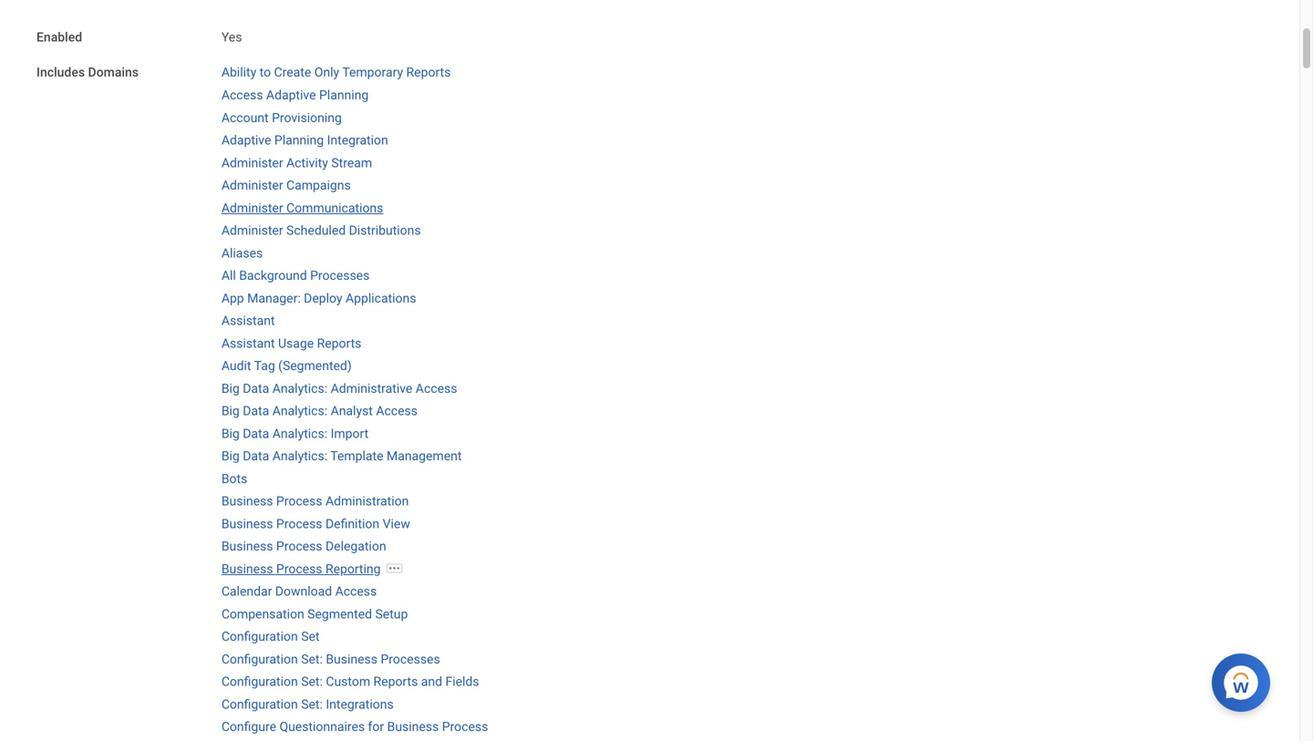Task type: locate. For each thing, give the bounding box(es) containing it.
administer scheduled distributions link
[[222, 219, 421, 238]]

includes
[[36, 65, 85, 80]]

assistant usage reports
[[222, 336, 362, 351]]

set: up configuration set: integrations link at the bottom of page
[[301, 675, 323, 690]]

access down administrative
[[376, 404, 418, 419]]

big data analytics: administrative access
[[222, 381, 458, 396]]

3 analytics: from the top
[[273, 426, 328, 442]]

1 set: from the top
[[301, 652, 323, 667]]

assistant link
[[222, 310, 275, 329]]

configure
[[222, 720, 276, 735]]

3 big from the top
[[222, 426, 240, 442]]

process for delegation
[[276, 539, 323, 554]]

configuration inside configuration set: integrations configure questionnaires for business process
[[222, 698, 298, 713]]

compensation segmented setup link
[[222, 604, 408, 622]]

process up business process delegation link on the bottom of page
[[276, 517, 323, 532]]

administer down administer activity stream link
[[222, 178, 283, 193]]

analytics: down audit tag (segmented)
[[273, 381, 328, 396]]

campaigns
[[287, 178, 351, 193]]

data for big data analytics: template management
[[243, 449, 269, 464]]

administer for administer scheduled distributions
[[222, 223, 283, 238]]

2 set: from the top
[[301, 675, 323, 690]]

0 vertical spatial planning
[[319, 88, 369, 103]]

assistant usage reports link
[[222, 332, 362, 351]]

domains
[[88, 65, 139, 80]]

access
[[222, 88, 263, 103], [416, 381, 458, 396], [376, 404, 418, 419], [335, 585, 377, 600]]

2 data from the top
[[243, 404, 269, 419]]

delegation
[[326, 539, 386, 554]]

analytics: inside 'link'
[[273, 426, 328, 442]]

0 vertical spatial adaptive
[[266, 88, 316, 103]]

configuration set: custom reports and fields link
[[222, 671, 480, 690]]

administer down "administer campaigns" link
[[222, 201, 283, 216]]

administer communications link
[[222, 197, 384, 216]]

reports right temporary
[[407, 65, 451, 80]]

all
[[222, 268, 236, 283]]

configuration
[[222, 630, 298, 645], [222, 652, 298, 667], [222, 675, 298, 690], [222, 698, 298, 713]]

yes
[[222, 30, 242, 45]]

process for reporting
[[276, 562, 323, 577]]

provisioning
[[272, 110, 342, 125]]

processes up deploy
[[310, 268, 370, 283]]

administer activity stream administer campaigns
[[222, 155, 372, 193]]

adaptive down the account at the left top
[[222, 133, 271, 148]]

4 administer from the top
[[222, 223, 283, 238]]

process down fields
[[442, 720, 488, 735]]

1 administer from the top
[[222, 155, 283, 170]]

administer inside administer communications link
[[222, 201, 283, 216]]

4 data from the top
[[243, 449, 269, 464]]

big for big data analytics: analyst access
[[222, 404, 240, 419]]

set: for custom
[[301, 675, 323, 690]]

stream
[[332, 155, 372, 170]]

manager:
[[247, 291, 301, 306]]

2 configuration from the top
[[222, 652, 298, 667]]

1 vertical spatial reports
[[317, 336, 362, 351]]

0 vertical spatial assistant
[[222, 314, 275, 329]]

audit
[[222, 359, 251, 374]]

3 set: from the top
[[301, 698, 323, 713]]

planning inside 'link'
[[319, 88, 369, 103]]

2 vertical spatial set:
[[301, 698, 323, 713]]

all background processes link
[[222, 265, 370, 283]]

4 analytics: from the top
[[273, 449, 328, 464]]

process up business process reporting link
[[276, 539, 323, 554]]

reports
[[407, 65, 451, 80], [317, 336, 362, 351], [374, 675, 418, 690]]

adaptive
[[266, 88, 316, 103], [222, 133, 271, 148]]

1 horizontal spatial processes
[[381, 652, 440, 667]]

calendar download access link
[[222, 581, 377, 600]]

reports inside assistant usage reports link
[[317, 336, 362, 351]]

adaptive planning integration
[[222, 133, 388, 148]]

administer inside administer scheduled distributions link
[[222, 223, 283, 238]]

assistant down app
[[222, 314, 275, 329]]

reports up (segmented)
[[317, 336, 362, 351]]

analytics: down big data analytics: import
[[273, 449, 328, 464]]

data for big data analytics: import
[[243, 426, 269, 442]]

1 vertical spatial set:
[[301, 675, 323, 690]]

planning down ability to create only temporary reports
[[319, 88, 369, 103]]

integration
[[327, 133, 388, 148]]

administer for administer communications
[[222, 201, 283, 216]]

create
[[274, 65, 311, 80]]

administer up aliases link
[[222, 223, 283, 238]]

configuration set: custom reports and fields
[[222, 675, 480, 690]]

3 administer from the top
[[222, 201, 283, 216]]

administrative
[[331, 381, 413, 396]]

analytics: for analyst
[[273, 404, 328, 419]]

3 configuration from the top
[[222, 675, 298, 690]]

to
[[260, 65, 271, 80]]

adaptive inside 'link'
[[266, 88, 316, 103]]

all background processes
[[222, 268, 370, 283]]

assistant down the assistant 'link'
[[222, 336, 275, 351]]

audit tag (segmented)
[[222, 359, 352, 374]]

big data analytics: template management link
[[222, 445, 462, 464]]

set: down set
[[301, 652, 323, 667]]

1 assistant from the top
[[222, 314, 275, 329]]

configuration set
[[222, 630, 320, 645]]

set: up questionnaires
[[301, 698, 323, 713]]

activity
[[287, 155, 328, 170]]

1 vertical spatial processes
[[381, 652, 440, 667]]

access up the account at the left top
[[222, 88, 263, 103]]

reports left and
[[374, 675, 418, 690]]

big for big data analytics: administrative access
[[222, 381, 240, 396]]

analytics: up the big data analytics: import 'link'
[[273, 404, 328, 419]]

big data analytics: analyst access link
[[222, 400, 418, 419]]

account
[[222, 110, 269, 125]]

assistant
[[222, 314, 275, 329], [222, 336, 275, 351]]

process inside bots business process administration
[[276, 494, 323, 509]]

big inside 'link'
[[222, 426, 240, 442]]

1 data from the top
[[243, 381, 269, 396]]

business
[[222, 494, 273, 509], [222, 517, 273, 532], [222, 539, 273, 554], [222, 562, 273, 577], [326, 652, 378, 667], [387, 720, 439, 735]]

1 vertical spatial planning
[[275, 133, 324, 148]]

2 analytics: from the top
[[273, 404, 328, 419]]

aliases link
[[222, 242, 263, 261]]

1 configuration from the top
[[222, 630, 298, 645]]

adaptive down create
[[266, 88, 316, 103]]

0 vertical spatial processes
[[310, 268, 370, 283]]

set: inside configuration set: integrations configure questionnaires for business process
[[301, 698, 323, 713]]

0 vertical spatial reports
[[407, 65, 451, 80]]

set: for business
[[301, 652, 323, 667]]

process up business process definition view link
[[276, 494, 323, 509]]

calendar download access
[[222, 585, 377, 600]]

4 big from the top
[[222, 449, 240, 464]]

2 big from the top
[[222, 404, 240, 419]]

applications
[[346, 291, 417, 306]]

4 configuration from the top
[[222, 698, 298, 713]]

1 big from the top
[[222, 381, 240, 396]]

big data analytics: import
[[222, 426, 369, 442]]

processes up and
[[381, 652, 440, 667]]

big data analytics: analyst access
[[222, 404, 418, 419]]

1 vertical spatial assistant
[[222, 336, 275, 351]]

set
[[301, 630, 320, 645]]

processes
[[310, 268, 370, 283], [381, 652, 440, 667]]

process up calendar download access 'link'
[[276, 562, 323, 577]]

communications
[[287, 201, 384, 216]]

definition
[[326, 517, 380, 532]]

analyst
[[331, 404, 373, 419]]

2 assistant from the top
[[222, 336, 275, 351]]

bots
[[222, 472, 248, 487]]

set:
[[301, 652, 323, 667], [301, 675, 323, 690], [301, 698, 323, 713]]

app
[[222, 291, 244, 306]]

administer up "administer campaigns" link
[[222, 155, 283, 170]]

1 analytics: from the top
[[273, 381, 328, 396]]

bots business process administration
[[222, 472, 409, 509]]

0 horizontal spatial processes
[[310, 268, 370, 283]]

analytics: down big data analytics: analyst access
[[273, 426, 328, 442]]

planning up administer activity stream link
[[275, 133, 324, 148]]

3 data from the top
[[243, 426, 269, 442]]

configure questionnaires for business process link
[[222, 716, 488, 735]]

planning
[[319, 88, 369, 103], [275, 133, 324, 148]]

data
[[243, 381, 269, 396], [243, 404, 269, 419], [243, 426, 269, 442], [243, 449, 269, 464]]

0 vertical spatial set:
[[301, 652, 323, 667]]

administer
[[222, 155, 283, 170], [222, 178, 283, 193], [222, 201, 283, 216], [222, 223, 283, 238]]

2 vertical spatial reports
[[374, 675, 418, 690]]

access right administrative
[[416, 381, 458, 396]]

data inside 'link'
[[243, 426, 269, 442]]

calendar
[[222, 585, 272, 600]]

business process delegation link
[[222, 536, 386, 554]]

1 vertical spatial adaptive
[[222, 133, 271, 148]]



Task type: describe. For each thing, give the bounding box(es) containing it.
configuration for configuration set
[[222, 630, 298, 645]]

administer communications
[[222, 201, 384, 216]]

process inside configuration set: integrations configure questionnaires for business process
[[442, 720, 488, 735]]

business process reporting
[[222, 562, 381, 577]]

bots link
[[222, 468, 248, 487]]

configuration for configuration set: custom reports and fields
[[222, 675, 298, 690]]

business process administration link
[[222, 491, 409, 509]]

analytics: for template
[[273, 449, 328, 464]]

only
[[315, 65, 340, 80]]

reports inside configuration set: custom reports and fields link
[[374, 675, 418, 690]]

integrations
[[326, 698, 394, 713]]

setup
[[375, 607, 408, 622]]

includes domains
[[36, 65, 139, 80]]

and
[[421, 675, 443, 690]]

for
[[368, 720, 384, 735]]

2 administer from the top
[[222, 178, 283, 193]]

access down the reporting
[[335, 585, 377, 600]]

reports inside "ability to create only temporary reports" link
[[407, 65, 451, 80]]

enabled
[[36, 30, 82, 45]]

administer campaigns link
[[222, 174, 351, 193]]

administer activity stream link
[[222, 152, 372, 170]]

adaptive planning integration link
[[222, 129, 388, 148]]

data for big data analytics: analyst access
[[243, 404, 269, 419]]

configuration set: integrations configure questionnaires for business process
[[222, 698, 488, 735]]

big data analytics: administrative access link
[[222, 378, 458, 396]]

access adaptive planning link
[[222, 84, 369, 103]]

items selected list
[[222, 61, 650, 742]]

fields
[[446, 675, 480, 690]]

business process definition view link
[[222, 513, 410, 532]]

business process definition view
[[222, 517, 410, 532]]

compensation
[[222, 607, 304, 622]]

management
[[387, 449, 462, 464]]

big for big data analytics: template management
[[222, 449, 240, 464]]

enabled element
[[222, 19, 242, 46]]

audit tag (segmented) link
[[222, 355, 352, 374]]

ability to create only temporary reports
[[222, 65, 451, 80]]

process for definition
[[276, 517, 323, 532]]

assistant for the assistant 'link'
[[222, 314, 275, 329]]

big data analytics: import link
[[222, 423, 369, 442]]

business process delegation
[[222, 539, 386, 554]]

app manager: deploy applications link
[[222, 287, 417, 306]]

temporary
[[342, 65, 403, 80]]

segmented
[[308, 607, 372, 622]]

big for big data analytics: import
[[222, 426, 240, 442]]

account provisioning
[[222, 110, 342, 125]]

configuration for configuration set: business processes
[[222, 652, 298, 667]]

import
[[331, 426, 369, 442]]

scheduled
[[287, 223, 346, 238]]

configuration set: business processes link
[[222, 649, 440, 667]]

usage
[[278, 336, 314, 351]]

administer scheduled distributions
[[222, 223, 421, 238]]

business inside configuration set: integrations configure questionnaires for business process
[[387, 720, 439, 735]]

administration
[[326, 494, 409, 509]]

business inside bots business process administration
[[222, 494, 273, 509]]

custom
[[326, 675, 371, 690]]

distributions
[[349, 223, 421, 238]]

questionnaires
[[280, 720, 365, 735]]

deploy
[[304, 291, 343, 306]]

app manager: deploy applications
[[222, 291, 417, 306]]

big data analytics: template management
[[222, 449, 462, 464]]

aliases
[[222, 246, 263, 261]]

account provisioning link
[[222, 107, 342, 125]]

configuration set: business processes
[[222, 652, 440, 667]]

(segmented)
[[278, 359, 352, 374]]

business process reporting link
[[222, 558, 381, 577]]

access adaptive planning
[[222, 88, 369, 103]]

assistant for assistant usage reports
[[222, 336, 275, 351]]

configuration set link
[[222, 626, 320, 645]]

analytics: for administrative
[[273, 381, 328, 396]]

ability
[[222, 65, 257, 80]]

set: for integrations
[[301, 698, 323, 713]]

data for big data analytics: administrative access
[[243, 381, 269, 396]]

background
[[239, 268, 307, 283]]

compensation segmented setup
[[222, 607, 408, 622]]

view
[[383, 517, 410, 532]]

tag
[[254, 359, 275, 374]]

administer for administer activity stream administer campaigns
[[222, 155, 283, 170]]

ability to create only temporary reports link
[[222, 61, 451, 80]]

configuration set: integrations link
[[222, 694, 394, 713]]

download
[[275, 585, 332, 600]]

analytics: for import
[[273, 426, 328, 442]]

reporting
[[326, 562, 381, 577]]



Task type: vqa. For each thing, say whether or not it's contained in the screenshot.
second Data
yes



